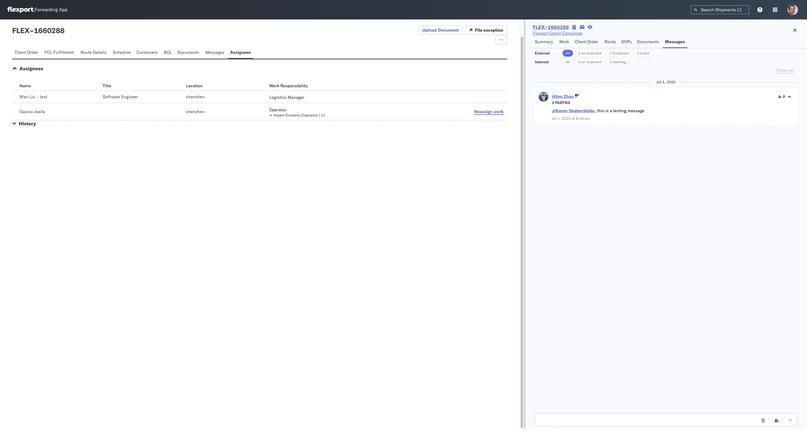 Task type: describe. For each thing, give the bounding box(es) containing it.
0 event
[[638, 51, 650, 55]]

work responsibility
[[270, 83, 308, 89]]

0 vertical spatial -
[[30, 26, 34, 35]]

wan liu - test
[[19, 94, 47, 99]]

Search Shipments (/) text field
[[691, 5, 750, 14]]

gaurav jawla
[[19, 109, 45, 114]]

consignee
[[563, 30, 583, 36]]

0 vertical spatial assignees button
[[228, 47, 253, 59]]

document
[[438, 27, 459, 33]]

engineer
[[121, 94, 138, 99]]

shipment for 1 on shipment
[[587, 51, 602, 55]]

0 on shipment
[[578, 60, 602, 64]]

@karen
[[552, 108, 568, 113]]

0 horizontal spatial documents button
[[175, 47, 203, 59]]

flexport. image
[[7, 7, 35, 13]]

bol button
[[162, 47, 175, 59]]

external
[[535, 51, 550, 55]]

0 horizontal spatial messages
[[205, 50, 225, 55]]

wan
[[19, 94, 28, 99]]

0 for 0 on shipment
[[578, 60, 581, 64]]

allen zhou
[[552, 94, 574, 99]]

jul inside @karen hedeerbieke , this is a testing message jul 1, 2022 at 6:14 pm
[[552, 116, 557, 121]]

customs
[[286, 113, 300, 117]]

work button
[[557, 36, 573, 48]]

containers button
[[134, 47, 162, 59]]

0 for 0 hashtag
[[610, 60, 612, 64]]

all for 1
[[566, 51, 571, 55]]

(1)
[[319, 113, 326, 117]]

1 shenzhen from the top
[[186, 94, 205, 99]]

@karen hedeerbieke , this is a testing message jul 1, 2022 at 6:14 pm
[[552, 108, 645, 121]]

testing
[[614, 108, 627, 113]]

location
[[186, 83, 203, 89]]

logistics
[[270, 95, 287, 100]]

containers
[[137, 50, 158, 55]]

work for work responsibility
[[270, 83, 280, 89]]

flex
[[12, 26, 30, 35]]

2 parties button
[[552, 100, 571, 105]]

upload document button
[[418, 26, 463, 35]]

2 shenzhen from the top
[[186, 109, 205, 114]]

jul 1, 2022
[[657, 80, 676, 84]]

test
[[40, 94, 47, 99]]

on for 0
[[582, 60, 586, 64]]

history button
[[19, 120, 36, 127]]

2
[[552, 100, 555, 105]]

@karen hedeerbieke button
[[552, 108, 595, 113]]

0 vertical spatial 1,
[[663, 80, 666, 84]]

history
[[19, 120, 36, 127]]

6:14
[[576, 116, 584, 121]]

route for route details
[[81, 50, 92, 55]]

at
[[572, 116, 576, 121]]

2022 inside @karen hedeerbieke , this is a testing message jul 1, 2022 at 6:14 pm
[[562, 116, 571, 121]]

flex-1660288
[[533, 24, 569, 30]]

0 horizontal spatial 1660288
[[34, 26, 65, 35]]

details
[[93, 50, 107, 55]]

allen zhou button
[[552, 94, 574, 99]]

fcl fulfillment button
[[42, 47, 78, 59]]

reassign work button
[[471, 107, 508, 116]]

1 horizontal spatial client order button
[[573, 36, 603, 48]]

route button
[[603, 36, 619, 48]]

1 horizontal spatial messages button
[[663, 36, 688, 48]]

0 horizontal spatial assignees button
[[19, 65, 43, 71]]

manager
[[288, 95, 305, 100]]

a
[[610, 108, 613, 113]]

hedeerbieke
[[569, 108, 595, 113]]

flex-1660288 link
[[533, 24, 569, 30]]

flex - 1660288
[[12, 26, 65, 35]]

1 vertical spatial documents
[[177, 50, 199, 55]]

import customs clearance                (1) button
[[270, 113, 463, 118]]

upload
[[423, 27, 437, 33]]

fcl fulfillment
[[45, 50, 74, 55]]

bol
[[164, 50, 172, 55]]

schedule button
[[110, 47, 134, 59]]

1, inside @karen hedeerbieke , this is a testing message jul 1, 2022 at 6:14 pm
[[558, 116, 561, 121]]

allen
[[552, 94, 563, 99]]

0 horizontal spatial messages button
[[203, 47, 228, 59]]

summary
[[535, 39, 554, 44]]

liu
[[29, 94, 35, 99]]

import customs clearance                (1)
[[274, 113, 326, 117]]

import
[[274, 113, 285, 117]]

forwarding app link
[[7, 7, 67, 13]]

parties
[[556, 100, 571, 105]]

all button for 0
[[563, 58, 574, 66]]

0 vertical spatial 2022
[[667, 80, 676, 84]]

0 vertical spatial client order
[[575, 39, 599, 44]]

0 vertical spatial assignees
[[230, 50, 251, 55]]

hashtag
[[613, 60, 627, 64]]

exception
[[484, 27, 504, 33]]

file
[[475, 27, 483, 33]]

zhou
[[564, 94, 574, 99]]

file exception
[[475, 27, 504, 33]]



Task type: vqa. For each thing, say whether or not it's contained in the screenshot.
the bottom Route
yes



Task type: locate. For each thing, give the bounding box(es) containing it.
operator
[[270, 107, 287, 113]]

0 horizontal spatial 1,
[[558, 116, 561, 121]]

messages button
[[663, 36, 688, 48], [203, 47, 228, 59]]

1 vertical spatial messages
[[205, 50, 225, 55]]

documents button up 'event'
[[635, 36, 663, 48]]

on right 1
[[582, 51, 586, 55]]

pm
[[585, 116, 591, 121]]

documents button right the 'bol' on the left top of page
[[175, 47, 203, 59]]

all left 1
[[566, 51, 571, 55]]

2 parties
[[552, 100, 571, 105]]

flexport demo consignee link
[[533, 30, 583, 36]]

work up logistics
[[270, 83, 280, 89]]

internal
[[535, 60, 549, 64]]

1 horizontal spatial jul
[[657, 80, 662, 84]]

0 for 0 exception
[[610, 51, 612, 55]]

shipment down 1 on shipment
[[587, 60, 602, 64]]

order
[[588, 39, 599, 44], [27, 50, 38, 55]]

all button left 1
[[563, 50, 574, 57]]

,
[[595, 108, 596, 113]]

all
[[566, 51, 571, 55], [566, 60, 571, 64]]

1 horizontal spatial -
[[36, 94, 39, 99]]

gaurav
[[19, 109, 33, 114]]

1660288
[[548, 24, 569, 30], [34, 26, 65, 35]]

shenzhen
[[186, 94, 205, 99], [186, 109, 205, 114]]

1
[[578, 51, 581, 55]]

0 horizontal spatial documents
[[177, 50, 199, 55]]

title
[[103, 83, 111, 89]]

0 vertical spatial all
[[566, 51, 571, 55]]

client up 1
[[575, 39, 587, 44]]

work down flexport demo consignee
[[560, 39, 570, 44]]

is
[[606, 108, 609, 113]]

1 vertical spatial assignees
[[19, 65, 43, 71]]

1 horizontal spatial assignees button
[[228, 47, 253, 59]]

1 vertical spatial assignees button
[[19, 65, 43, 71]]

0 vertical spatial on
[[582, 51, 586, 55]]

1 horizontal spatial order
[[588, 39, 599, 44]]

1 horizontal spatial documents
[[638, 39, 660, 44]]

sops
[[622, 39, 632, 44]]

1 horizontal spatial 2022
[[667, 80, 676, 84]]

1 shipment from the top
[[587, 51, 602, 55]]

None text field
[[535, 413, 798, 427]]

1 all button from the top
[[563, 50, 574, 57]]

1 vertical spatial -
[[36, 94, 39, 99]]

order left fcl
[[27, 50, 38, 55]]

1 horizontal spatial 1,
[[663, 80, 666, 84]]

all button for 1
[[563, 50, 574, 57]]

0 vertical spatial shenzhen
[[186, 94, 205, 99]]

1 vertical spatial shenzhen
[[186, 109, 205, 114]]

1 vertical spatial 2022
[[562, 116, 571, 121]]

0
[[610, 51, 612, 55], [638, 51, 640, 55], [578, 60, 581, 64], [610, 60, 612, 64], [784, 94, 786, 99]]

1660288 up flexport demo consignee
[[548, 24, 569, 30]]

all button down work button
[[563, 58, 574, 66]]

summary button
[[533, 36, 557, 48]]

assignees
[[230, 50, 251, 55], [19, 65, 43, 71]]

1 horizontal spatial messages
[[666, 39, 686, 44]]

0 button
[[779, 94, 786, 99]]

1 vertical spatial order
[[27, 50, 38, 55]]

route left details
[[81, 50, 92, 55]]

all for 0
[[566, 60, 571, 64]]

reassign
[[475, 109, 493, 114]]

0 horizontal spatial client order button
[[12, 47, 42, 59]]

on
[[582, 51, 586, 55], [582, 60, 586, 64]]

0 horizontal spatial jul
[[552, 116, 557, 121]]

documents up 'event'
[[638, 39, 660, 44]]

on for 1
[[582, 51, 586, 55]]

2 on from the top
[[582, 60, 586, 64]]

0 vertical spatial work
[[560, 39, 570, 44]]

2 shipment from the top
[[587, 60, 602, 64]]

schedule
[[113, 50, 131, 55]]

client order up 1 on shipment
[[575, 39, 599, 44]]

0 vertical spatial jul
[[657, 80, 662, 84]]

0 horizontal spatial assignees
[[19, 65, 43, 71]]

jawla
[[34, 109, 45, 114]]

1 vertical spatial all button
[[563, 58, 574, 66]]

all down work button
[[566, 60, 571, 64]]

2022
[[667, 80, 676, 84], [562, 116, 571, 121]]

2 all from the top
[[566, 60, 571, 64]]

order for rightmost client order button
[[588, 39, 599, 44]]

name
[[19, 83, 31, 89]]

messages
[[666, 39, 686, 44], [205, 50, 225, 55]]

0 inside button
[[784, 94, 786, 99]]

0 horizontal spatial 2022
[[562, 116, 571, 121]]

1 on shipment
[[578, 51, 602, 55]]

0 vertical spatial documents
[[638, 39, 660, 44]]

event
[[641, 51, 650, 55]]

2 all button from the top
[[563, 58, 574, 66]]

file exception button
[[466, 26, 508, 35], [466, 26, 508, 35]]

work inside button
[[560, 39, 570, 44]]

1 vertical spatial jul
[[552, 116, 557, 121]]

1 vertical spatial route
[[81, 50, 92, 55]]

0 exception
[[610, 51, 630, 55]]

1 vertical spatial on
[[582, 60, 586, 64]]

client
[[575, 39, 587, 44], [15, 50, 26, 55]]

1 on from the top
[[582, 51, 586, 55]]

1 vertical spatial client
[[15, 50, 26, 55]]

app
[[59, 7, 67, 13]]

1 horizontal spatial client
[[575, 39, 587, 44]]

fulfillment
[[53, 50, 74, 55]]

on down 1 on shipment
[[582, 60, 586, 64]]

1 vertical spatial 1,
[[558, 116, 561, 121]]

route for route
[[605, 39, 616, 44]]

responsibility
[[281, 83, 308, 89]]

shipment up 0 on shipment
[[587, 51, 602, 55]]

jul
[[657, 80, 662, 84], [552, 116, 557, 121]]

0 vertical spatial route
[[605, 39, 616, 44]]

route inside route button
[[605, 39, 616, 44]]

exception
[[613, 51, 630, 55]]

software
[[103, 94, 120, 99]]

0 horizontal spatial work
[[270, 83, 280, 89]]

1 horizontal spatial route
[[605, 39, 616, 44]]

- down forwarding app link
[[30, 26, 34, 35]]

0 horizontal spatial -
[[30, 26, 34, 35]]

reassign work
[[475, 109, 504, 114]]

forwarding
[[35, 7, 58, 13]]

1 horizontal spatial 1660288
[[548, 24, 569, 30]]

0 for 0
[[784, 94, 786, 99]]

1 horizontal spatial assignees
[[230, 50, 251, 55]]

work for work
[[560, 39, 570, 44]]

1 vertical spatial client order
[[15, 50, 38, 55]]

route details
[[81, 50, 107, 55]]

message
[[628, 108, 645, 113]]

client order button up 1 on shipment
[[573, 36, 603, 48]]

- right liu
[[36, 94, 39, 99]]

1 vertical spatial shipment
[[587, 60, 602, 64]]

upload document
[[423, 27, 459, 33]]

order for client order button to the left
[[27, 50, 38, 55]]

sops button
[[619, 36, 635, 48]]

0 horizontal spatial client order
[[15, 50, 38, 55]]

client order left fcl
[[15, 50, 38, 55]]

client order button left fcl
[[12, 47, 42, 59]]

1 vertical spatial all
[[566, 60, 571, 64]]

logistics manager
[[270, 95, 305, 100]]

this
[[598, 108, 605, 113]]

-
[[30, 26, 34, 35], [36, 94, 39, 99]]

software engineer
[[103, 94, 138, 99]]

flexport demo consignee
[[533, 30, 583, 36]]

route inside route details 'button'
[[81, 50, 92, 55]]

1 horizontal spatial documents button
[[635, 36, 663, 48]]

flex-
[[533, 24, 548, 30]]

order up 1 on shipment
[[588, 39, 599, 44]]

documents right the bol button
[[177, 50, 199, 55]]

0 horizontal spatial route
[[81, 50, 92, 55]]

documents button
[[635, 36, 663, 48], [175, 47, 203, 59]]

0 horizontal spatial client
[[15, 50, 26, 55]]

0 vertical spatial all button
[[563, 50, 574, 57]]

forwarding app
[[35, 7, 67, 13]]

1 horizontal spatial client order
[[575, 39, 599, 44]]

all button
[[563, 50, 574, 57], [563, 58, 574, 66]]

1 vertical spatial work
[[270, 83, 280, 89]]

1660288 down forwarding app on the left top of the page
[[34, 26, 65, 35]]

0 vertical spatial messages
[[666, 39, 686, 44]]

flexport
[[533, 30, 549, 36]]

0 vertical spatial order
[[588, 39, 599, 44]]

0 vertical spatial shipment
[[587, 51, 602, 55]]

route up 0 exception
[[605, 39, 616, 44]]

client order
[[575, 39, 599, 44], [15, 50, 38, 55]]

shipment for 0 on shipment
[[587, 60, 602, 64]]

1,
[[663, 80, 666, 84], [558, 116, 561, 121]]

route
[[605, 39, 616, 44], [81, 50, 92, 55]]

1 all from the top
[[566, 51, 571, 55]]

client down the flex
[[15, 50, 26, 55]]

route details button
[[78, 47, 110, 59]]

0 horizontal spatial order
[[27, 50, 38, 55]]

0 vertical spatial client
[[575, 39, 587, 44]]

1 horizontal spatial work
[[560, 39, 570, 44]]

0 for 0 event
[[638, 51, 640, 55]]

work
[[494, 109, 504, 114]]

clearance
[[301, 113, 318, 117]]

shipment
[[587, 51, 602, 55], [587, 60, 602, 64]]

demo
[[550, 30, 562, 36]]

fcl
[[45, 50, 52, 55]]



